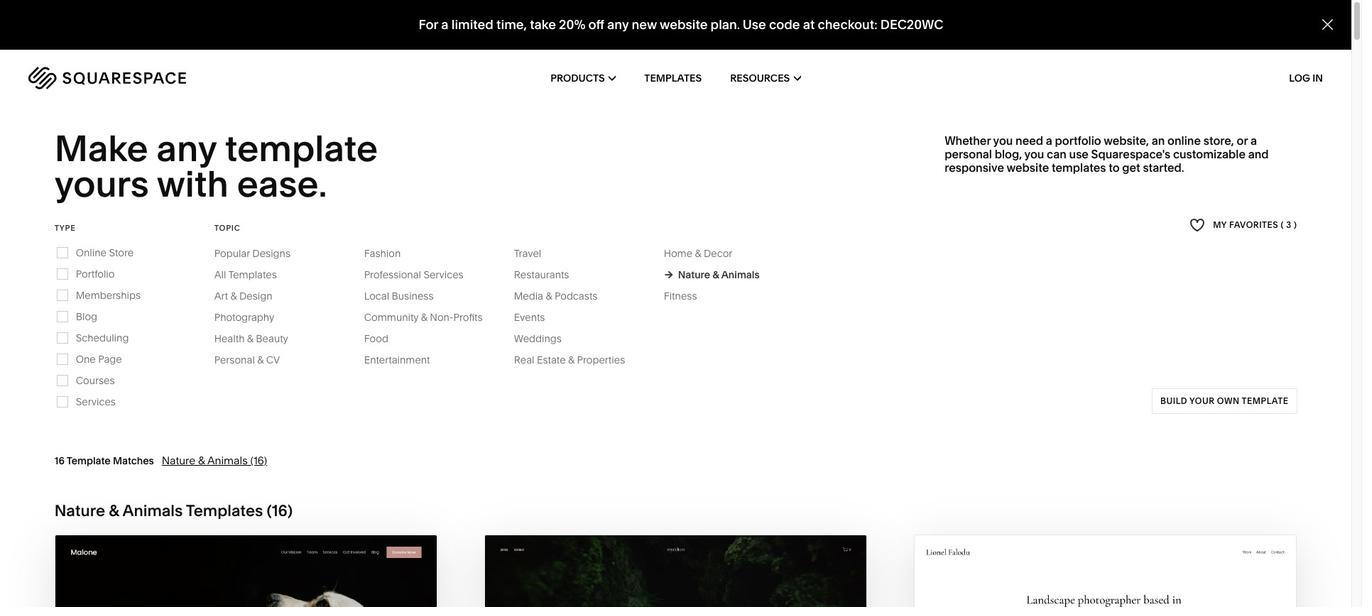 Task type: describe. For each thing, give the bounding box(es) containing it.
responsive
[[945, 161, 1004, 175]]

whether you need a portfolio website, an online store, or a personal blog, you can use squarespace's customizable and responsive website templates to get started.
[[945, 133, 1269, 175]]

designs
[[252, 247, 290, 260]]

& for nature & animals (16)
[[198, 454, 205, 467]]

(16)
[[250, 454, 267, 467]]

template inside make any template yours with ease.
[[225, 126, 378, 170]]

personal
[[945, 147, 992, 161]]

photography
[[214, 311, 274, 324]]

1 vertical spatial templates
[[228, 268, 277, 281]]

squarespace logo image
[[28, 67, 186, 89]]

travel link
[[514, 247, 556, 260]]

courses
[[76, 374, 115, 387]]

online
[[1168, 133, 1201, 148]]

code
[[769, 16, 800, 33]]

popular designs
[[214, 247, 290, 260]]

travel
[[514, 247, 541, 260]]

0 vertical spatial (
[[1281, 220, 1284, 230]]

real
[[514, 354, 534, 366]]

decor
[[704, 247, 733, 260]]

templates link
[[644, 50, 702, 107]]

nature for nature & animals
[[678, 268, 710, 281]]

restaurants
[[514, 268, 569, 281]]

website,
[[1104, 133, 1149, 148]]

restaurants link
[[514, 268, 583, 281]]

new
[[632, 16, 657, 33]]

with
[[157, 162, 229, 206]]

health & beauty
[[214, 332, 288, 345]]

log
[[1289, 72, 1310, 85]]

health & beauty link
[[214, 332, 302, 345]]

entertainment
[[364, 354, 430, 366]]

resources
[[730, 72, 790, 85]]

personal
[[214, 354, 255, 366]]

professional
[[364, 268, 421, 281]]

portfolio
[[1055, 133, 1101, 148]]

squarespace logo link
[[28, 67, 287, 89]]

use
[[1069, 147, 1089, 161]]

non-
[[430, 311, 454, 324]]

& for health & beauty
[[247, 332, 254, 345]]

resources button
[[730, 50, 801, 107]]

at
[[803, 16, 815, 33]]

podcasts
[[555, 290, 598, 302]]

can
[[1047, 147, 1067, 161]]

nature for nature & animals (16)
[[162, 454, 196, 467]]

all templates link
[[214, 268, 291, 281]]

real estate & properties
[[514, 354, 625, 366]]

local
[[364, 290, 389, 302]]

and
[[1248, 147, 1269, 161]]

nature & animals
[[678, 268, 760, 281]]

) inside my favorites ( 3 ) link
[[1294, 220, 1297, 230]]

animals for nature & animals
[[721, 268, 760, 281]]

fashion
[[364, 247, 401, 260]]

community & non-profits link
[[364, 311, 497, 324]]

food
[[364, 332, 388, 345]]

art & design link
[[214, 290, 287, 302]]

0 horizontal spatial a
[[441, 16, 449, 33]]

0 vertical spatial 16
[[54, 454, 65, 467]]

limited
[[452, 16, 494, 33]]

make
[[54, 126, 148, 170]]

1 horizontal spatial a
[[1046, 133, 1052, 148]]

memberships
[[76, 289, 141, 302]]

templates
[[1052, 161, 1106, 175]]

nature & animals link
[[664, 268, 760, 281]]

blog
[[76, 310, 97, 323]]

community
[[364, 311, 419, 324]]

log             in
[[1289, 72, 1323, 85]]

& for community & non-profits
[[421, 311, 427, 324]]

make any template yours with ease.
[[54, 126, 386, 206]]

personal & cv link
[[214, 354, 294, 366]]

need
[[1016, 133, 1043, 148]]

0 horizontal spatial )
[[288, 501, 293, 520]]

build your own template
[[1160, 395, 1289, 406]]

0 horizontal spatial (
[[267, 501, 272, 520]]

events link
[[514, 311, 559, 324]]

& right estate
[[568, 354, 575, 366]]

my favorites ( 3 )
[[1213, 220, 1297, 230]]

& for media & podcasts
[[546, 290, 552, 302]]

build
[[1160, 395, 1187, 406]]

local business
[[364, 290, 434, 302]]

online
[[76, 246, 107, 259]]

fitness link
[[664, 290, 711, 302]]

log             in link
[[1289, 72, 1323, 85]]

& for personal & cv
[[257, 354, 264, 366]]

take
[[530, 16, 556, 33]]

personal & cv
[[214, 354, 280, 366]]

beauty
[[256, 332, 288, 345]]

to
[[1109, 161, 1120, 175]]

matches
[[113, 454, 154, 467]]

business
[[392, 290, 434, 302]]

1 horizontal spatial you
[[1024, 147, 1044, 161]]

professional services link
[[364, 268, 478, 281]]

2 horizontal spatial a
[[1251, 133, 1257, 148]]

mycelium image
[[485, 535, 866, 607]]



Task type: locate. For each thing, give the bounding box(es) containing it.
nature & animals (16) link
[[162, 454, 267, 467]]

you left can
[[1024, 147, 1044, 161]]

& right art on the left top
[[230, 290, 237, 302]]

animals down decor
[[721, 268, 760, 281]]

any
[[607, 16, 629, 33], [156, 126, 217, 170]]

art & design
[[214, 290, 272, 302]]

0 horizontal spatial nature
[[54, 501, 105, 520]]

2 horizontal spatial animals
[[721, 268, 760, 281]]

0 vertical spatial services
[[424, 268, 464, 281]]

for a limited time, take 20% off any new website plan. use code at checkout: dec20wc
[[419, 16, 944, 33]]

one page
[[76, 353, 122, 366]]

0 vertical spatial animals
[[721, 268, 760, 281]]

& for nature & animals
[[713, 268, 719, 281]]

online store
[[76, 246, 134, 259]]

1 horizontal spatial services
[[424, 268, 464, 281]]

animals for nature & animals (16)
[[207, 454, 248, 467]]

1 horizontal spatial )
[[1294, 220, 1297, 230]]

entertainment link
[[364, 354, 444, 366]]

nature down template
[[54, 501, 105, 520]]

1 vertical spatial services
[[76, 395, 116, 408]]

food link
[[364, 332, 403, 345]]

build your own template button
[[1152, 388, 1297, 414]]

portfolio
[[76, 268, 115, 280]]

16 template matches
[[54, 454, 154, 467]]

a
[[441, 16, 449, 33], [1046, 133, 1052, 148], [1251, 133, 1257, 148]]

falodu image
[[915, 535, 1296, 607]]

& for home & decor
[[695, 247, 701, 260]]

1 vertical spatial (
[[267, 501, 272, 520]]

1 horizontal spatial animals
[[207, 454, 248, 467]]

0 horizontal spatial animals
[[122, 501, 183, 520]]

popular
[[214, 247, 250, 260]]

time,
[[497, 16, 527, 33]]

0 horizontal spatial services
[[76, 395, 116, 408]]

design
[[239, 290, 272, 302]]

own
[[1217, 395, 1240, 406]]

nature & animals (16)
[[162, 454, 267, 467]]

3
[[1286, 220, 1292, 230]]

media
[[514, 290, 543, 302]]

0 horizontal spatial 16
[[54, 454, 65, 467]]

animals for nature & animals templates ( 16 )
[[122, 501, 183, 520]]

)
[[1294, 220, 1297, 230], [288, 501, 293, 520]]

1 horizontal spatial (
[[1281, 220, 1284, 230]]

0 horizontal spatial template
[[225, 126, 378, 170]]

services down courses
[[76, 395, 116, 408]]

2 vertical spatial nature
[[54, 501, 105, 520]]

a right or
[[1251, 133, 1257, 148]]

0 vertical spatial template
[[225, 126, 378, 170]]

started.
[[1143, 161, 1184, 175]]

yours
[[54, 162, 149, 206]]

0 horizontal spatial website
[[660, 16, 708, 33]]

0 vertical spatial website
[[660, 16, 708, 33]]

website inside whether you need a portfolio website, an online store, or a personal blog, you can use squarespace's customizable and responsive website templates to get started.
[[1007, 161, 1049, 175]]

favorites
[[1229, 220, 1279, 230]]

dec20wc
[[881, 16, 944, 33]]

media & podcasts
[[514, 290, 598, 302]]

nature for nature & animals templates ( 16 )
[[54, 501, 105, 520]]

properties
[[577, 354, 625, 366]]

& right "media"
[[546, 290, 552, 302]]

local business link
[[364, 290, 448, 302]]

topic
[[214, 223, 240, 233]]

templates down popular designs
[[228, 268, 277, 281]]

templates down for a limited time, take 20% off any new website plan. use code at checkout: dec20wc
[[644, 72, 702, 85]]

1 horizontal spatial 16
[[272, 501, 288, 520]]

animals left (16)
[[207, 454, 248, 467]]

& left (16)
[[198, 454, 205, 467]]

& right home
[[695, 247, 701, 260]]

use
[[743, 16, 766, 33]]

1 vertical spatial 16
[[272, 501, 288, 520]]

& left cv
[[257, 354, 264, 366]]

& for nature & animals templates ( 16 )
[[109, 501, 119, 520]]

0 vertical spatial templates
[[644, 72, 702, 85]]

you left need
[[993, 133, 1013, 148]]

real estate & properties link
[[514, 354, 639, 366]]

home
[[664, 247, 693, 260]]

1 horizontal spatial template
[[1242, 395, 1289, 406]]

services
[[424, 268, 464, 281], [76, 395, 116, 408]]

for
[[419, 16, 438, 33]]

art
[[214, 290, 228, 302]]

plan.
[[711, 16, 740, 33]]

( left 3
[[1281, 220, 1284, 230]]

whether
[[945, 133, 991, 148]]

in
[[1313, 72, 1323, 85]]

blog,
[[995, 147, 1022, 161]]

my favorites ( 3 ) link
[[1190, 216, 1297, 235]]

community & non-profits
[[364, 311, 483, 324]]

2 vertical spatial templates
[[186, 501, 263, 520]]

your
[[1189, 395, 1215, 406]]

1 vertical spatial template
[[1242, 395, 1289, 406]]

professional services
[[364, 268, 464, 281]]

& for art & design
[[230, 290, 237, 302]]

templates down the nature & animals (16)
[[186, 501, 263, 520]]

& down the '16 template matches'
[[109, 501, 119, 520]]

& down decor
[[713, 268, 719, 281]]

get
[[1122, 161, 1140, 175]]

malone image
[[55, 535, 437, 607]]

media & podcasts link
[[514, 290, 612, 302]]

estate
[[537, 354, 566, 366]]

&
[[695, 247, 701, 260], [713, 268, 719, 281], [230, 290, 237, 302], [546, 290, 552, 302], [421, 311, 427, 324], [247, 332, 254, 345], [257, 354, 264, 366], [568, 354, 575, 366], [198, 454, 205, 467], [109, 501, 119, 520]]

home & decor
[[664, 247, 733, 260]]

a right for
[[441, 16, 449, 33]]

off
[[588, 16, 604, 33]]

0 horizontal spatial any
[[156, 126, 217, 170]]

20%
[[559, 16, 585, 33]]

templates
[[644, 72, 702, 85], [228, 268, 277, 281], [186, 501, 263, 520]]

popular designs link
[[214, 247, 305, 260]]

website down need
[[1007, 161, 1049, 175]]

any inside make any template yours with ease.
[[156, 126, 217, 170]]

& right health
[[247, 332, 254, 345]]

a right need
[[1046, 133, 1052, 148]]

nature right matches at the bottom left
[[162, 454, 196, 467]]

template inside button
[[1242, 395, 1289, 406]]

template
[[67, 454, 111, 467]]

my
[[1213, 220, 1227, 230]]

type
[[54, 223, 76, 233]]

photography link
[[214, 311, 289, 324]]

& left non-
[[421, 311, 427, 324]]

0 horizontal spatial you
[[993, 133, 1013, 148]]

1 horizontal spatial nature
[[162, 454, 196, 467]]

16
[[54, 454, 65, 467], [272, 501, 288, 520]]

products button
[[551, 50, 616, 107]]

make any template yours with ease. main content
[[0, 0, 1362, 607]]

an
[[1152, 133, 1165, 148]]

0 vertical spatial )
[[1294, 220, 1297, 230]]

1 vertical spatial animals
[[207, 454, 248, 467]]

1 vertical spatial )
[[288, 501, 293, 520]]

ease.
[[237, 162, 327, 206]]

scheduling
[[76, 332, 129, 344]]

1 horizontal spatial website
[[1007, 161, 1049, 175]]

animals down matches at the bottom left
[[122, 501, 183, 520]]

or
[[1237, 133, 1248, 148]]

2 vertical spatial animals
[[122, 501, 183, 520]]

services up "business"
[[424, 268, 464, 281]]

2 horizontal spatial nature
[[678, 268, 710, 281]]

fashion link
[[364, 247, 415, 260]]

website right new
[[660, 16, 708, 33]]

customizable
[[1173, 147, 1246, 161]]

0 vertical spatial any
[[607, 16, 629, 33]]

( down (16)
[[267, 501, 272, 520]]

nature down home & decor
[[678, 268, 710, 281]]

store
[[109, 246, 134, 259]]

products
[[551, 72, 605, 85]]

1 horizontal spatial any
[[607, 16, 629, 33]]

1 vertical spatial website
[[1007, 161, 1049, 175]]

1 vertical spatial any
[[156, 126, 217, 170]]

16 up 'malone' image in the bottom of the page
[[272, 501, 288, 520]]

all templates
[[214, 268, 277, 281]]

0 vertical spatial nature
[[678, 268, 710, 281]]

one
[[76, 353, 96, 366]]

1 vertical spatial nature
[[162, 454, 196, 467]]

16 left template
[[54, 454, 65, 467]]



Task type: vqa. For each thing, say whether or not it's contained in the screenshot.
Start
no



